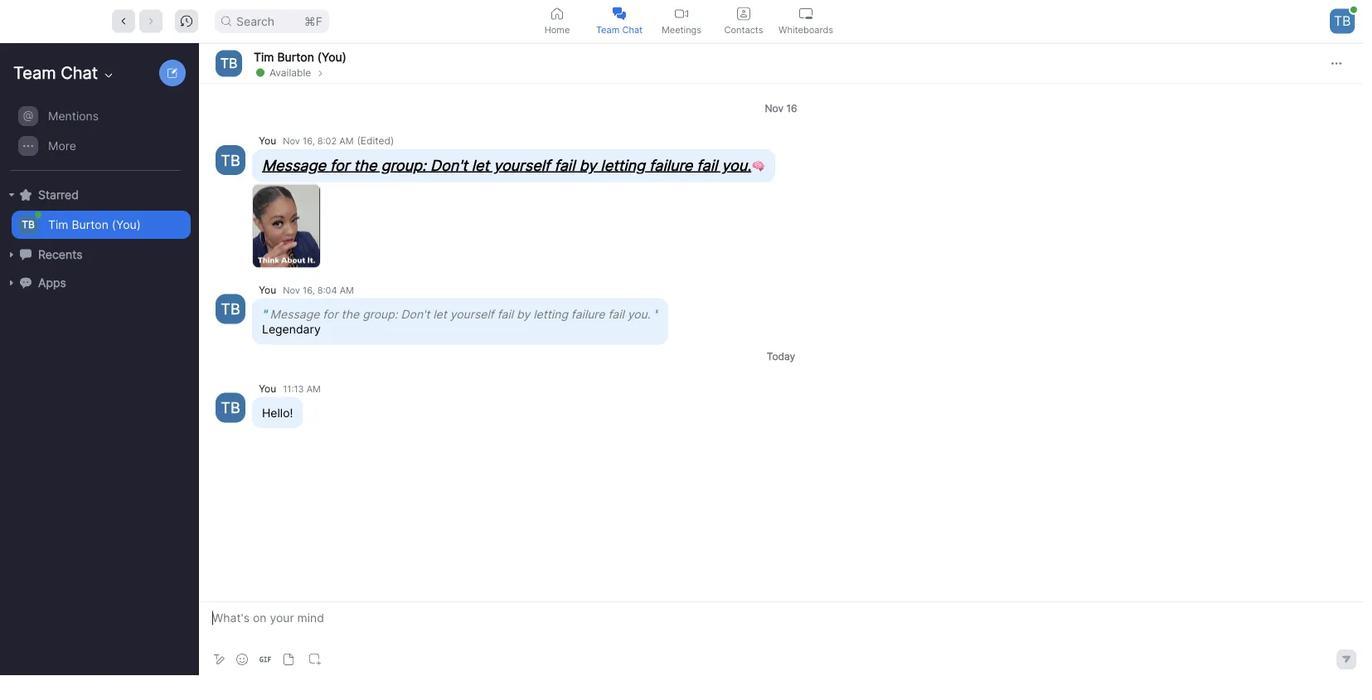 Task type: describe. For each thing, give the bounding box(es) containing it.
history image
[[181, 15, 193, 27]]

tree containing mentions
[[0, 100, 196, 314]]

new image
[[168, 68, 178, 78]]

16, for you nov 16, 8:04 am
[[303, 285, 315, 295]]

team chat inside "button"
[[596, 24, 643, 35]]

triangle right image for recents tree item
[[7, 250, 17, 260]]

screenshot image
[[309, 654, 321, 665]]

0 vertical spatial (you)
[[318, 50, 346, 64]]

tim burton's avatar element for nov 16, 8:04 am
[[216, 294, 246, 324]]

today
[[767, 350, 796, 362]]

you for you nov 16, 8:04 am
[[259, 284, 276, 296]]

you nov 16, 8:02 am (edited)
[[259, 135, 394, 147]]

you. for message for the group: don't let yourself fail by letting failure fail you. legendary
[[628, 307, 651, 321]]

profile contact image
[[737, 7, 751, 20]]

group: for message for the group: don't let yourself fail by letting failure fail you.
[[381, 156, 426, 174]]

let for message for the group: don't let yourself fail by letting failure fail you.
[[472, 156, 490, 174]]

history image
[[181, 15, 193, 27]]

new image
[[168, 68, 178, 78]]

meetings
[[662, 24, 702, 35]]

nov for you nov 16, 8:02 am (edited)
[[283, 136, 300, 146]]

group containing mentions
[[0, 101, 191, 171]]

by for message for the group: don't let yourself fail by letting failure fail you. legendary
[[517, 307, 530, 321]]

recents tree item
[[7, 241, 191, 269]]

am for you nov 16, 8:02 am (edited)
[[339, 136, 354, 146]]

8:02
[[318, 136, 337, 146]]

profile contact image
[[737, 7, 751, 20]]

chevron right small image
[[315, 67, 325, 78]]

1 vertical spatial (you)
[[112, 218, 141, 232]]

apps tree item
[[7, 269, 191, 297]]

contacts button
[[713, 0, 775, 42]]

more button
[[12, 132, 191, 160]]

you nov 16, 8:04 am
[[259, 284, 354, 296]]

triangle right image for triangle right image inside the apps tree item
[[7, 278, 17, 288]]

home button
[[526, 0, 589, 42]]

search
[[236, 14, 275, 28]]

0 vertical spatial burton
[[277, 50, 314, 64]]

the for message for the group: don't let yourself fail by letting failure fail you.
[[354, 156, 377, 174]]

whiteboards button
[[775, 0, 837, 42]]

you. for message for the group: don't let yourself fail by letting failure fail you.
[[722, 156, 752, 174]]

emoji image
[[236, 654, 248, 665]]

triangle right image inside apps tree item
[[7, 278, 17, 288]]

hello!
[[262, 406, 293, 420]]

recents
[[38, 248, 83, 262]]

1 vertical spatial tim
[[48, 218, 68, 232]]

don't for message for the group: don't let yourself fail by letting failure fail you.
[[431, 156, 468, 174]]

meetings button
[[651, 0, 713, 42]]

tim burton's avatar element for nov 16, 8:02 am
[[216, 145, 246, 175]]

11:13
[[283, 383, 304, 394]]

tim burton's avatar element for 11:13 am
[[216, 393, 246, 423]]

legendary
[[262, 322, 321, 336]]

whiteboard small image
[[800, 7, 813, 20]]

yourself for message for the group: don't let yourself fail by letting failure fail you. legendary
[[450, 307, 494, 321]]

letting for message for the group: don't let yourself fail by letting failure fail you. legendary
[[534, 307, 568, 321]]

0 horizontal spatial team
[[13, 63, 56, 83]]

mentions button
[[12, 102, 191, 130]]

letting for message for the group: don't let yourself fail by letting failure fail you.
[[601, 156, 645, 174]]

whiteboard small image
[[800, 7, 813, 20]]



Task type: vqa. For each thing, say whether or not it's contained in the screenshot.
tooltip containing Team Chat is now available! You can send and receive direct messages, and chat in channels.
no



Task type: locate. For each thing, give the bounding box(es) containing it.
don't for message for the group: don't let yourself fail by letting failure fail you. legendary
[[401, 307, 430, 321]]

1 you from the top
[[259, 135, 276, 147]]

tim up "available"
[[254, 50, 274, 64]]

burton up "available"
[[277, 50, 314, 64]]

for down 8:02
[[330, 156, 350, 174]]

tim burton (you)
[[254, 50, 346, 64], [48, 218, 141, 232]]

chat up 'mentions'
[[61, 63, 98, 83]]

let inside message for the group: don't let yourself fail by letting failure fail you. legendary
[[433, 307, 447, 321]]

(you) down starred tree item
[[112, 218, 141, 232]]

nov left 8:02
[[283, 136, 300, 146]]

(you) up chevron right small icon
[[318, 50, 346, 64]]

1 horizontal spatial don't
[[431, 156, 468, 174]]

0 vertical spatial for
[[330, 156, 350, 174]]

nov inside you nov 16, 8:02 am (edited)
[[283, 136, 300, 146]]

fail
[[555, 156, 575, 174], [697, 156, 718, 174], [497, 307, 514, 321], [608, 307, 624, 321]]

team chat button
[[589, 0, 651, 42]]

8:04
[[318, 285, 337, 295]]

1 horizontal spatial by
[[579, 156, 597, 174]]

(you)
[[318, 50, 346, 64], [112, 218, 141, 232]]

0 horizontal spatial let
[[433, 307, 447, 321]]

0 horizontal spatial tim burton (you)
[[48, 218, 141, 232]]

group: for message for the group: don't let yourself fail by letting failure fail you. legendary
[[363, 307, 398, 321]]

more
[[48, 139, 76, 153]]

0 horizontal spatial burton
[[72, 218, 109, 232]]

failure for message for the group: don't let yourself fail by letting failure fail you.
[[650, 156, 693, 174]]

1 vertical spatial triangle right image
[[7, 278, 17, 288]]

whiteboards
[[779, 24, 834, 35]]

team chat right home
[[596, 24, 643, 35]]

by inside message for the group: don't let yourself fail by letting failure fail you. legendary
[[517, 307, 530, 321]]

reply image
[[316, 405, 329, 418]]

1 vertical spatial yourself
[[450, 307, 494, 321]]

0 horizontal spatial failure
[[571, 307, 605, 321]]

16,
[[303, 136, 315, 146], [303, 285, 315, 295]]

tab list
[[526, 0, 837, 42]]

you. inside message for the group: don't let yourself fail by letting failure fail you. legendary
[[628, 307, 651, 321]]

you for you 11:13 am
[[259, 382, 276, 394]]

16, inside you nov 16, 8:04 am
[[303, 285, 315, 295]]

1 vertical spatial group:
[[363, 307, 398, 321]]

16
[[787, 102, 798, 114]]

team inside "button"
[[596, 24, 620, 35]]

1 vertical spatial let
[[433, 307, 447, 321]]

am inside you nov 16, 8:02 am (edited)
[[339, 136, 354, 146]]

2 you from the top
[[259, 284, 276, 296]]

triangle right image inside starred tree item
[[7, 190, 17, 200]]

the inside message for the group: don't let yourself fail by letting failure fail you. legendary
[[341, 307, 359, 321]]

tim
[[254, 50, 274, 64], [48, 218, 68, 232]]

0 vertical spatial by
[[579, 156, 597, 174]]

1 horizontal spatial tim
[[254, 50, 274, 64]]

1 horizontal spatial tim burton (you)
[[254, 50, 346, 64]]

burton
[[277, 50, 314, 64], [72, 218, 109, 232]]

chat inside team chat "button"
[[622, 24, 643, 35]]

0 vertical spatial message
[[262, 156, 326, 174]]

message for message for the group: don't let yourself fail by letting failure fail you.
[[262, 156, 326, 174]]

starred
[[38, 188, 79, 202]]

message up legendary
[[270, 307, 320, 321]]

0 vertical spatial triangle right image
[[7, 190, 17, 200]]

1 horizontal spatial burton
[[277, 50, 314, 64]]

1 horizontal spatial letting
[[601, 156, 645, 174]]

1 vertical spatial team
[[13, 63, 56, 83]]

yourself for message for the group: don't let yourself fail by letting failure fail you.
[[494, 156, 550, 174]]

emoji image
[[236, 654, 248, 665]]

am inside you 11:13 am
[[307, 383, 321, 394]]

0 vertical spatial don't
[[431, 156, 468, 174]]

you for you nov 16, 8:02 am (edited)
[[259, 135, 276, 147]]

group
[[0, 101, 191, 171]]

am right 8:02
[[339, 136, 354, 146]]

0 vertical spatial team
[[596, 24, 620, 35]]

1 vertical spatial don't
[[401, 307, 430, 321]]

1 horizontal spatial team
[[596, 24, 620, 35]]

0 vertical spatial team chat
[[596, 24, 643, 35]]

0 vertical spatial tim burton (you)
[[254, 50, 346, 64]]

0 horizontal spatial team chat
[[13, 63, 98, 83]]

apps
[[38, 276, 66, 290]]

1 vertical spatial burton
[[72, 218, 109, 232]]

0 horizontal spatial don't
[[401, 307, 430, 321]]

mentions
[[48, 109, 99, 123]]

yourself
[[494, 156, 550, 174], [450, 307, 494, 321]]

the down you nov 16, 8:04 am
[[341, 307, 359, 321]]

for down 8:04 at the top
[[323, 307, 338, 321]]

chat left "meetings"
[[622, 24, 643, 35]]

2 triangle right image from the top
[[7, 278, 17, 288]]

triangle right image for starred tree item
[[7, 190, 17, 200]]

1 horizontal spatial let
[[472, 156, 490, 174]]

gif image
[[260, 654, 271, 665]]

burton down starred tree item
[[72, 218, 109, 232]]

you left 11:13
[[259, 382, 276, 394]]

tim burton's avatar element
[[216, 50, 242, 77], [216, 145, 246, 175], [18, 215, 38, 235], [216, 294, 246, 324], [216, 393, 246, 423]]

message for message for the group: don't let yourself fail by letting failure fail you. legendary
[[270, 307, 320, 321]]

am right 11:13
[[307, 383, 321, 394]]

nov
[[765, 102, 784, 114], [283, 136, 300, 146], [283, 285, 300, 295]]

(edited)
[[357, 135, 394, 147]]

1 horizontal spatial you.
[[722, 156, 752, 174]]

16, left 8:04 at the top
[[303, 285, 315, 295]]

nov for you nov 16, 8:04 am
[[283, 285, 300, 295]]

am
[[339, 136, 354, 146], [340, 285, 354, 295], [307, 383, 321, 394]]

video on image
[[675, 7, 688, 20], [675, 7, 688, 20]]

0 horizontal spatial chat
[[61, 63, 98, 83]]

1 horizontal spatial failure
[[650, 156, 693, 174]]

0 horizontal spatial (you)
[[112, 218, 141, 232]]

chevron down small image
[[102, 69, 115, 82], [102, 69, 115, 82]]

0 horizontal spatial by
[[517, 307, 530, 321]]

chevron left small image
[[118, 15, 129, 27], [118, 15, 129, 27]]

team right home
[[596, 24, 620, 35]]

message for the group: don't let yourself fail by letting failure fail you. legendary
[[262, 307, 651, 336]]

message inside message for the group: don't let yourself fail by letting failure fail you. legendary
[[270, 307, 320, 321]]

team chat
[[596, 24, 643, 35], [13, 63, 98, 83]]

chatbot image
[[20, 277, 32, 288], [20, 277, 32, 288]]

am for you nov 16, 8:04 am
[[340, 285, 354, 295]]

contacts
[[725, 24, 764, 35]]

16, for you nov 16, 8:02 am (edited)
[[303, 136, 315, 146]]

1 vertical spatial for
[[323, 307, 338, 321]]

for inside message for the group: don't let yourself fail by letting failure fail you. legendary
[[323, 307, 338, 321]]

16, inside you nov 16, 8:02 am (edited)
[[303, 136, 315, 146]]

2 vertical spatial you
[[259, 382, 276, 394]]

tim down starred
[[48, 218, 68, 232]]

0 vertical spatial nov
[[765, 102, 784, 114]]

1 vertical spatial letting
[[534, 307, 568, 321]]

0 vertical spatial you
[[259, 135, 276, 147]]

online image
[[1351, 6, 1358, 13], [256, 68, 265, 77], [256, 68, 265, 77], [35, 212, 41, 218], [35, 212, 41, 218]]

1 vertical spatial tim burton (you)
[[48, 218, 141, 232]]

for
[[330, 156, 350, 174], [323, 307, 338, 321]]

0 vertical spatial am
[[339, 136, 354, 146]]

home small image
[[551, 7, 564, 20], [551, 7, 564, 20]]

home
[[545, 24, 570, 35]]

you left 8:02
[[259, 135, 276, 147]]

2 vertical spatial nov
[[283, 285, 300, 295]]

1 vertical spatial am
[[340, 285, 354, 295]]

message down you nov 16, 8:02 am (edited)
[[262, 156, 326, 174]]

don't
[[431, 156, 468, 174], [401, 307, 430, 321]]

1 vertical spatial by
[[517, 307, 530, 321]]

1 16, from the top
[[303, 136, 315, 146]]

0 vertical spatial group:
[[381, 156, 426, 174]]

the for message for the group: don't let yourself fail by letting failure fail you. legendary
[[341, 307, 359, 321]]

0 vertical spatial yourself
[[494, 156, 550, 174]]

you
[[259, 135, 276, 147], [259, 284, 276, 296], [259, 382, 276, 394]]

1 vertical spatial nov
[[283, 136, 300, 146]]

triangle right image
[[7, 190, 17, 200], [7, 278, 17, 288]]

3 you from the top
[[259, 382, 276, 394]]

2 16, from the top
[[303, 285, 315, 295]]

1 vertical spatial you
[[259, 284, 276, 296]]

yourself inside message for the group: don't let yourself fail by letting failure fail you. legendary
[[450, 307, 494, 321]]

message image container, press arrow key to select images list
[[252, 183, 323, 269]]

screenshot image
[[309, 654, 321, 665]]

16, left 8:02
[[303, 136, 315, 146]]

1 vertical spatial 16,
[[303, 285, 315, 295]]

0 horizontal spatial you.
[[628, 307, 651, 321]]

message
[[262, 156, 326, 174], [270, 307, 320, 321]]

chevron right small image
[[315, 68, 325, 78]]

online image
[[1351, 6, 1358, 13]]

team up 'mentions'
[[13, 63, 56, 83]]

0 vertical spatial the
[[354, 156, 377, 174]]

1 horizontal spatial team chat
[[596, 24, 643, 35]]

by for message for the group: don't let yourself fail by letting failure fail you.
[[579, 156, 597, 174]]

message for the group: don't let yourself fail by letting failure fail you.
[[262, 156, 752, 174]]

0 vertical spatial let
[[472, 156, 490, 174]]

1 vertical spatial chat
[[61, 63, 98, 83]]

tim burton (you) up "available"
[[254, 50, 346, 64]]

the down (edited)
[[354, 156, 377, 174]]

1 vertical spatial team chat
[[13, 63, 98, 83]]

⌘f
[[304, 14, 323, 28]]

1 vertical spatial you.
[[628, 307, 651, 321]]

failure inside message for the group: don't let yourself fail by letting failure fail you. legendary
[[571, 307, 605, 321]]

available
[[270, 66, 311, 78]]

0 vertical spatial tim
[[254, 50, 274, 64]]

you 11:13 am
[[259, 382, 321, 394]]

am right 8:04 at the top
[[340, 285, 354, 295]]

chat
[[622, 24, 643, 35], [61, 63, 98, 83]]

for for message for the group: don't let yourself fail by letting failure fail you. legendary
[[323, 307, 338, 321]]

list
[[311, 401, 333, 423]]

1 vertical spatial the
[[341, 307, 359, 321]]

0 vertical spatial failure
[[650, 156, 693, 174]]

magnifier image
[[222, 16, 231, 26], [222, 16, 231, 26]]

tb
[[1334, 13, 1352, 29], [220, 55, 238, 71], [221, 151, 240, 169], [22, 219, 35, 231], [221, 300, 240, 318], [221, 399, 240, 417]]

ellipses horizontal image
[[1332, 58, 1342, 68], [1332, 58, 1342, 68]]

1 triangle right image from the top
[[7, 190, 17, 200]]

tim burton (you) down starred tree item
[[48, 218, 141, 232]]

message image container, press arrow key to select images image
[[253, 185, 320, 268]]

0 vertical spatial chat
[[622, 24, 643, 35]]

nov 16
[[765, 102, 798, 114]]

don't inside message for the group: don't let yourself fail by letting failure fail you. legendary
[[401, 307, 430, 321]]

1 vertical spatial message
[[270, 307, 320, 321]]

0 horizontal spatial letting
[[534, 307, 568, 321]]

file image
[[283, 654, 294, 665], [283, 654, 294, 665]]

nov left 8:04 at the top
[[283, 285, 300, 295]]

1 horizontal spatial (you)
[[318, 50, 346, 64]]

nov inside you nov 16, 8:04 am
[[283, 285, 300, 295]]

tree
[[0, 100, 196, 314]]

team chat up 'mentions'
[[13, 63, 98, 83]]

0 vertical spatial 16,
[[303, 136, 315, 146]]

star image
[[20, 189, 32, 201], [20, 189, 32, 201]]

nov left the "16"
[[765, 102, 784, 114]]

format image
[[212, 653, 226, 666], [212, 653, 226, 666]]

the
[[354, 156, 377, 174], [341, 307, 359, 321]]

starred tree item
[[7, 181, 191, 209]]

team chat image
[[613, 7, 626, 20], [613, 7, 626, 20]]

you.
[[722, 156, 752, 174], [628, 307, 651, 321]]

chat image
[[20, 249, 32, 260], [20, 249, 32, 260]]

for for message for the group: don't let yourself fail by letting failure fail you.
[[330, 156, 350, 174]]

1 horizontal spatial chat
[[622, 24, 643, 35]]

1 vertical spatial failure
[[571, 307, 605, 321]]

0 horizontal spatial tim
[[48, 218, 68, 232]]

gif image
[[260, 654, 271, 665]]

failure for message for the group: don't let yourself fail by letting failure fail you. legendary
[[571, 307, 605, 321]]

group:
[[381, 156, 426, 174], [363, 307, 398, 321]]

let
[[472, 156, 490, 174], [433, 307, 447, 321]]

you up legendary
[[259, 284, 276, 296]]

triangle right image
[[7, 190, 17, 200], [7, 250, 17, 260], [7, 250, 17, 260], [7, 278, 17, 288]]

0 vertical spatial you.
[[722, 156, 752, 174]]

letting
[[601, 156, 645, 174], [534, 307, 568, 321]]

team
[[596, 24, 620, 35], [13, 63, 56, 83]]

letting inside message for the group: don't let yourself fail by letting failure fail you. legendary
[[534, 307, 568, 321]]

triangle right image left starred
[[7, 190, 17, 200]]

triangle right image left 'apps'
[[7, 278, 17, 288]]

am inside you nov 16, 8:04 am
[[340, 285, 354, 295]]

failure
[[650, 156, 693, 174], [571, 307, 605, 321]]

by
[[579, 156, 597, 174], [517, 307, 530, 321]]

tab list containing home
[[526, 0, 837, 42]]

2 vertical spatial am
[[307, 383, 321, 394]]

0 vertical spatial letting
[[601, 156, 645, 174]]

let for message for the group: don't let yourself fail by letting failure fail you. legendary
[[433, 307, 447, 321]]

group: inside message for the group: don't let yourself fail by letting failure fail you. legendary
[[363, 307, 398, 321]]



